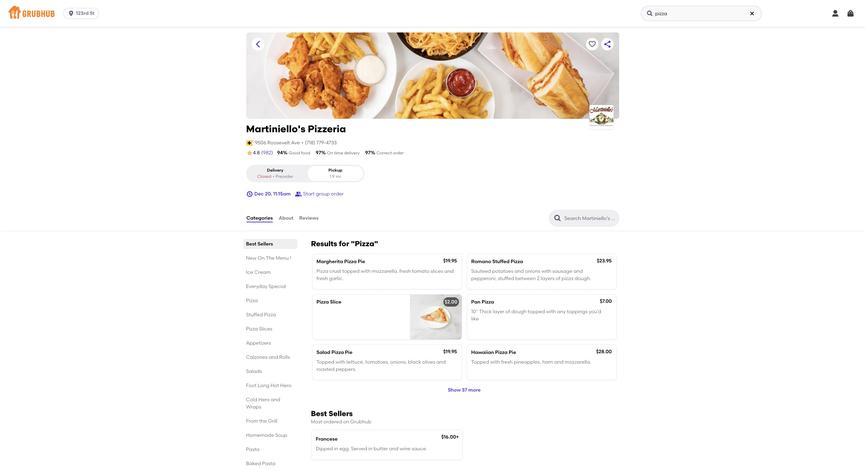 Task type: vqa. For each thing, say whether or not it's contained in the screenshot.


Task type: locate. For each thing, give the bounding box(es) containing it.
hot
[[271, 383, 279, 389]]

1 horizontal spatial fresh
[[400, 269, 411, 275]]

0 vertical spatial $19.95
[[444, 258, 457, 264]]

stuffed pizza
[[246, 312, 276, 318]]

with inside sauteed potatoes and onions with sausage and pepperoni, stuffed between 2 layers of pizza dough.
[[542, 269, 552, 275]]

with up peppers.
[[336, 359, 346, 365]]

in left "egg."
[[334, 446, 339, 452]]

0 horizontal spatial pie
[[345, 350, 353, 356]]

0 vertical spatial best
[[246, 241, 257, 247]]

1 horizontal spatial 97
[[365, 150, 371, 156]]

topped
[[317, 359, 335, 365], [472, 359, 489, 365]]

0 vertical spatial fresh
[[400, 269, 411, 275]]

svg image
[[847, 9, 855, 18]]

hero right hot
[[280, 383, 292, 389]]

pasta right baked
[[262, 461, 276, 467]]

lettuce,
[[347, 359, 364, 365]]

menu
[[276, 255, 289, 261]]

1 horizontal spatial order
[[393, 151, 404, 156]]

wraps
[[246, 404, 261, 410]]

share icon image
[[604, 40, 612, 48]]

with
[[361, 269, 371, 275], [542, 269, 552, 275], [546, 309, 556, 315], [336, 359, 346, 365], [491, 359, 500, 365]]

slices
[[431, 269, 444, 275]]

pizza up thick
[[482, 299, 494, 305]]

1 vertical spatial of
[[506, 309, 511, 315]]

0 horizontal spatial in
[[334, 446, 339, 452]]

0 horizontal spatial best
[[246, 241, 257, 247]]

served
[[351, 446, 367, 452]]

• inside delivery closed • preorder
[[273, 174, 275, 179]]

$7.00
[[600, 299, 612, 304]]

you'd
[[589, 309, 602, 315]]

sauteed potatoes and onions with sausage and pepperoni, stuffed between 2 layers of pizza dough.
[[472, 269, 591, 282]]

779-
[[317, 140, 326, 146]]

0 vertical spatial hero
[[280, 383, 292, 389]]

topped right dough
[[528, 309, 545, 315]]

123rd
[[76, 10, 89, 16]]

37
[[462, 387, 468, 393]]

and
[[445, 269, 454, 275], [515, 269, 524, 275], [574, 269, 583, 275], [269, 355, 278, 360], [437, 359, 446, 365], [555, 359, 564, 365], [271, 397, 280, 403], [389, 446, 399, 452]]

123rd st
[[76, 10, 95, 16]]

1 horizontal spatial topped
[[528, 309, 545, 315]]

0 horizontal spatial •
[[273, 174, 275, 179]]

homemade soup
[[246, 433, 287, 439]]

caret left icon image
[[254, 40, 262, 48]]

time
[[334, 151, 343, 156]]

correct order
[[377, 151, 404, 156]]

special
[[269, 284, 286, 290]]

best inside best sellers most ordered on grubhub
[[311, 409, 327, 418]]

wine
[[400, 446, 411, 452]]

and right olives
[[437, 359, 446, 365]]

svg image
[[832, 9, 840, 18], [68, 10, 75, 17], [647, 10, 654, 17], [750, 11, 756, 16], [246, 191, 253, 198]]

best up most
[[311, 409, 327, 418]]

2 $19.95 from the top
[[444, 349, 457, 355]]

1 vertical spatial fresh
[[317, 276, 328, 282]]

sauteed
[[472, 269, 491, 275]]

1 $19.95 from the top
[[444, 258, 457, 264]]

pizza
[[562, 276, 574, 282]]

1 horizontal spatial best
[[311, 409, 327, 418]]

and left wine
[[389, 446, 399, 452]]

save this restaurant button
[[586, 38, 599, 50]]

order
[[393, 151, 404, 156], [331, 191, 344, 197]]

baked
[[246, 461, 261, 467]]

about button
[[279, 206, 294, 231]]

1 97 from the left
[[316, 150, 321, 156]]

pizza
[[344, 259, 357, 265], [511, 259, 523, 265], [317, 269, 329, 275], [246, 298, 258, 304], [317, 299, 329, 305], [482, 299, 494, 305], [264, 312, 276, 318], [246, 326, 258, 332], [332, 350, 344, 356], [496, 350, 508, 356]]

pie for hawaiian pizza pie
[[509, 350, 516, 356]]

0 horizontal spatial sellers
[[258, 241, 273, 247]]

2 in from the left
[[369, 446, 373, 452]]

and left "rolls"
[[269, 355, 278, 360]]

0 horizontal spatial of
[[506, 309, 511, 315]]

topped inside topped with lettuce, tomatoes, onions, black olives and roasted peppers.
[[317, 359, 335, 365]]

start group order button
[[295, 188, 344, 200]]

1 horizontal spatial hero
[[280, 383, 292, 389]]

francese
[[316, 436, 338, 442]]

order right group
[[331, 191, 344, 197]]

0 vertical spatial stuffed
[[493, 259, 510, 265]]

fresh
[[400, 269, 411, 275], [317, 276, 328, 282], [502, 359, 513, 365]]

pie down "pizza"
[[358, 259, 365, 265]]

salads
[[246, 369, 262, 375]]

1 vertical spatial $19.95
[[444, 349, 457, 355]]

and right slices at bottom
[[445, 269, 454, 275]]

best up new
[[246, 241, 257, 247]]

pie
[[358, 259, 365, 265], [345, 350, 353, 356], [509, 350, 516, 356]]

2 vertical spatial fresh
[[502, 359, 513, 365]]

1 vertical spatial pasta
[[262, 461, 276, 467]]

1 vertical spatial best
[[311, 409, 327, 418]]

in left butter
[[369, 446, 373, 452]]

sellers inside best sellers most ordered on grubhub
[[329, 409, 353, 418]]

topped for topped with fresh pineapples, ham and mozzarella.
[[472, 359, 489, 365]]

2 topped from the left
[[472, 359, 489, 365]]

and up dough.
[[574, 269, 583, 275]]

homemade
[[246, 433, 274, 439]]

$19.95 up slices at bottom
[[444, 258, 457, 264]]

of
[[556, 276, 561, 282], [506, 309, 511, 315]]

97 down • (718) 779-4733
[[316, 150, 321, 156]]

$19.95
[[444, 258, 457, 264], [444, 349, 457, 355]]

closed
[[257, 174, 272, 179]]

0 horizontal spatial hero
[[259, 397, 270, 403]]

0 vertical spatial •
[[302, 140, 304, 146]]

with left mozzarella,
[[361, 269, 371, 275]]

grubhub
[[351, 419, 372, 425]]

fresh left tomato on the left of page
[[400, 269, 411, 275]]

sellers up the new on the menu !
[[258, 241, 273, 247]]

on left time
[[327, 151, 333, 156]]

people icon image
[[295, 191, 302, 198]]

pineapples,
[[514, 359, 542, 365]]

on
[[327, 151, 333, 156], [258, 255, 265, 261]]

of down sausage
[[556, 276, 561, 282]]

topped down 'margherita pizza pie'
[[343, 269, 360, 275]]

1 horizontal spatial sellers
[[329, 409, 353, 418]]

start
[[303, 191, 315, 197]]

0 horizontal spatial on
[[258, 255, 265, 261]]

sellers up on
[[329, 409, 353, 418]]

onions
[[525, 269, 541, 275]]

97
[[316, 150, 321, 156], [365, 150, 371, 156]]

0 vertical spatial topped
[[343, 269, 360, 275]]

1 horizontal spatial stuffed
[[493, 259, 510, 265]]

hero right cold
[[259, 397, 270, 403]]

0 horizontal spatial topped
[[317, 359, 335, 365]]

pan
[[472, 299, 481, 305]]

ham
[[543, 359, 553, 365]]

0 vertical spatial of
[[556, 276, 561, 282]]

1 horizontal spatial pie
[[358, 259, 365, 265]]

cold
[[246, 397, 257, 403]]

1 vertical spatial hero
[[259, 397, 270, 403]]

0 vertical spatial pasta
[[246, 447, 260, 453]]

onions,
[[391, 359, 407, 365]]

pizza down "margherita"
[[317, 269, 329, 275]]

results for "pizza"
[[311, 240, 378, 248]]

• right ave
[[302, 140, 304, 146]]

fresh left garlic. on the bottom
[[317, 276, 328, 282]]

hero
[[280, 383, 292, 389], [259, 397, 270, 403]]

preorder
[[276, 174, 293, 179]]

• down the delivery
[[273, 174, 275, 179]]

1 vertical spatial •
[[273, 174, 275, 179]]

layers
[[541, 276, 555, 282]]

1 topped from the left
[[317, 359, 335, 365]]

topped inside "pizza crust topped with mozzarella, fresh tomato slices and fresh garlic."
[[343, 269, 360, 275]]

(718) 779-4733 button
[[305, 140, 337, 147]]

stuffed up pizza slices on the bottom left
[[246, 312, 263, 318]]

option group
[[246, 165, 365, 182]]

best for best sellers
[[246, 241, 257, 247]]

97 right delivery
[[365, 150, 371, 156]]

dipped
[[316, 446, 333, 452]]

main navigation navigation
[[0, 0, 866, 27]]

1 horizontal spatial in
[[369, 446, 373, 452]]

on left the
[[258, 255, 265, 261]]

salad pizza pie
[[317, 350, 353, 356]]

1 vertical spatial order
[[331, 191, 344, 197]]

pasta up baked
[[246, 447, 260, 453]]

cream
[[254, 270, 271, 275]]

and inside "pizza crust topped with mozzarella, fresh tomato slices and fresh garlic."
[[445, 269, 454, 275]]

1 vertical spatial sellers
[[329, 409, 353, 418]]

with up the layers
[[542, 269, 552, 275]]

and down hot
[[271, 397, 280, 403]]

$19.95 left hawaiian
[[444, 349, 457, 355]]

pizza right hawaiian
[[496, 350, 508, 356]]

for
[[339, 240, 349, 248]]

good food
[[289, 151, 310, 156]]

topped up roasted
[[317, 359, 335, 365]]

0 horizontal spatial pasta
[[246, 447, 260, 453]]

fresh down hawaiian pizza pie
[[502, 359, 513, 365]]

potatoes
[[492, 269, 514, 275]]

pizza down results for "pizza"
[[344, 259, 357, 265]]

0 vertical spatial sellers
[[258, 241, 273, 247]]

star icon image
[[246, 150, 253, 157]]

0 horizontal spatial topped
[[343, 269, 360, 275]]

0 horizontal spatial stuffed
[[246, 312, 263, 318]]

margherita pizza pie
[[317, 259, 365, 265]]

sauce.
[[412, 446, 427, 452]]

1 vertical spatial topped
[[528, 309, 545, 315]]

• (718) 779-4733
[[302, 140, 337, 146]]

2 horizontal spatial pie
[[509, 350, 516, 356]]

hawaiian pizza pie
[[472, 350, 516, 356]]

0 horizontal spatial order
[[331, 191, 344, 197]]

1 horizontal spatial topped
[[472, 359, 489, 365]]

Search Martiniello's Pizzeria search field
[[564, 215, 617, 222]]

"pizza"
[[351, 240, 378, 248]]

topped down hawaiian
[[472, 359, 489, 365]]

1 horizontal spatial of
[[556, 276, 561, 282]]

delivery
[[267, 168, 284, 173]]

food
[[301, 151, 310, 156]]

stuffed up potatoes
[[493, 259, 510, 265]]

with left any
[[546, 309, 556, 315]]

0 vertical spatial order
[[393, 151, 404, 156]]

with down hawaiian pizza pie
[[491, 359, 500, 365]]

2 97 from the left
[[365, 150, 371, 156]]

of inside sauteed potatoes and onions with sausage and pepperoni, stuffed between 2 layers of pizza dough.
[[556, 276, 561, 282]]

1 horizontal spatial •
[[302, 140, 304, 146]]

pie up pineapples,
[[509, 350, 516, 356]]

pie up lettuce, at bottom
[[345, 350, 353, 356]]

best
[[246, 241, 257, 247], [311, 409, 327, 418]]

0 horizontal spatial 97
[[316, 150, 321, 156]]

dec
[[255, 191, 264, 197]]

11:15am
[[273, 191, 291, 197]]

1 horizontal spatial on
[[327, 151, 333, 156]]

97 for on time delivery
[[316, 150, 321, 156]]

with inside topped with lettuce, tomatoes, onions, black olives and roasted peppers.
[[336, 359, 346, 365]]

0 vertical spatial on
[[327, 151, 333, 156]]

of right layer on the right bottom of page
[[506, 309, 511, 315]]

order right 'correct'
[[393, 151, 404, 156]]



Task type: describe. For each thing, give the bounding box(es) containing it.
categories
[[247, 215, 273, 221]]

pizza left "slice"
[[317, 299, 329, 305]]

calzones
[[246, 355, 268, 360]]

layer
[[493, 309, 505, 315]]

4.8
[[253, 150, 260, 156]]

1 vertical spatial stuffed
[[246, 312, 263, 318]]

order inside button
[[331, 191, 344, 197]]

dough
[[512, 309, 527, 315]]

!
[[290, 255, 291, 261]]

with inside "pizza crust topped with mozzarella, fresh tomato slices and fresh garlic."
[[361, 269, 371, 275]]

subscription pass image
[[246, 140, 253, 146]]

roasted
[[317, 366, 335, 372]]

$19.95 for topped with lettuce, tomatoes, onions, black olives and roasted peppers.
[[444, 349, 457, 355]]

best sellers most ordered on grubhub
[[311, 409, 372, 425]]

the
[[266, 255, 275, 261]]

9506
[[255, 140, 266, 146]]

grill
[[268, 419, 278, 424]]

97 for correct order
[[365, 150, 371, 156]]

pizza left slices
[[246, 326, 258, 332]]

start group order
[[303, 191, 344, 197]]

topped inside 10" thick layer of dough topped with any toppings you'd like
[[528, 309, 545, 315]]

appetizers
[[246, 340, 271, 346]]

$16.00
[[442, 434, 456, 440]]

new on the menu !
[[246, 255, 291, 261]]

pie for margherita pizza pie
[[358, 259, 365, 265]]

20,
[[265, 191, 272, 197]]

reviews button
[[299, 206, 319, 231]]

the
[[259, 419, 267, 424]]

everyday special
[[246, 284, 286, 290]]

pizza up slices
[[264, 312, 276, 318]]

salad
[[317, 350, 331, 356]]

between
[[516, 276, 536, 282]]

best sellers
[[246, 241, 273, 247]]

hawaiian
[[472, 350, 494, 356]]

from the grill
[[246, 419, 278, 424]]

martiniello's pizzeria
[[246, 123, 346, 135]]

reviews
[[299, 215, 319, 221]]

egg.
[[340, 446, 350, 452]]

sellers for best sellers
[[258, 241, 273, 247]]

categories button
[[246, 206, 273, 231]]

tomatoes,
[[366, 359, 389, 365]]

delivery closed • preorder
[[257, 168, 293, 179]]

svg image inside 123rd st button
[[68, 10, 75, 17]]

on
[[343, 419, 349, 425]]

svg image inside dec 20, 11:15am button
[[246, 191, 253, 198]]

and up between
[[515, 269, 524, 275]]

pizza crust topped with mozzarella, fresh tomato slices and fresh garlic.
[[317, 269, 454, 282]]

sausage
[[553, 269, 573, 275]]

pickup
[[329, 168, 343, 173]]

(982)
[[261, 150, 273, 156]]

stuffed
[[498, 276, 514, 282]]

show
[[448, 387, 461, 393]]

crust
[[330, 269, 341, 275]]

$2.00
[[445, 299, 458, 305]]

ice cream
[[246, 270, 271, 275]]

mi
[[336, 174, 341, 179]]

(718)
[[305, 140, 315, 146]]

slice
[[330, 299, 342, 305]]

on time delivery
[[327, 151, 360, 156]]

1 vertical spatial on
[[258, 255, 265, 261]]

like
[[472, 316, 479, 322]]

results
[[311, 240, 337, 248]]

with inside 10" thick layer of dough topped with any toppings you'd like
[[546, 309, 556, 315]]

cold hero and wraps
[[246, 397, 280, 410]]

ordered
[[324, 419, 342, 425]]

2
[[537, 276, 540, 282]]

pan pizza
[[472, 299, 494, 305]]

mozzarella,
[[372, 269, 399, 275]]

of inside 10" thick layer of dough topped with any toppings you'd like
[[506, 309, 511, 315]]

show 37 more button
[[310, 383, 619, 398]]

any
[[557, 309, 566, 315]]

pizza up potatoes
[[511, 259, 523, 265]]

Search for food, convenience, alcohol... search field
[[642, 6, 762, 21]]

2 horizontal spatial fresh
[[502, 359, 513, 365]]

peppers.
[[336, 366, 357, 372]]

10" thick layer of dough topped with any toppings you'd like
[[472, 309, 602, 322]]

search icon image
[[554, 214, 562, 223]]

$23.95
[[597, 258, 612, 264]]

about
[[279, 215, 294, 221]]

1 in from the left
[[334, 446, 339, 452]]

roosevelt
[[268, 140, 290, 146]]

topped for topped with lettuce, tomatoes, onions, black olives and roasted peppers.
[[317, 359, 335, 365]]

garlic.
[[329, 276, 344, 282]]

margherita
[[317, 259, 343, 265]]

slices
[[259, 326, 272, 332]]

1 horizontal spatial pasta
[[262, 461, 276, 467]]

and inside topped with lettuce, tomatoes, onions, black olives and roasted peppers.
[[437, 359, 446, 365]]

pepperoni,
[[472, 276, 497, 282]]

best for best sellers most ordered on grubhub
[[311, 409, 327, 418]]

good
[[289, 151, 300, 156]]

toppings
[[567, 309, 588, 315]]

tomato
[[412, 269, 430, 275]]

correct
[[377, 151, 392, 156]]

ice
[[246, 270, 253, 275]]

save this restaurant image
[[588, 40, 597, 48]]

show 37 more
[[448, 387, 481, 393]]

123rd st button
[[63, 8, 102, 19]]

delivery
[[344, 151, 360, 156]]

more
[[469, 387, 481, 393]]

martiniello's
[[246, 123, 306, 135]]

long
[[258, 383, 270, 389]]

+
[[456, 434, 459, 440]]

butter
[[374, 446, 388, 452]]

group
[[316, 191, 330, 197]]

0 horizontal spatial fresh
[[317, 276, 328, 282]]

$19.95 for pizza crust topped with mozzarella, fresh tomato slices and fresh garlic.
[[444, 258, 457, 264]]

pizza right salad
[[332, 350, 344, 356]]

thick
[[480, 309, 492, 315]]

pie for salad pizza pie
[[345, 350, 353, 356]]

and inside cold hero and wraps
[[271, 397, 280, 403]]

ave
[[291, 140, 300, 146]]

and right ham
[[555, 359, 564, 365]]

pizza down everyday
[[246, 298, 258, 304]]

from
[[246, 419, 258, 424]]

hero inside cold hero and wraps
[[259, 397, 270, 403]]

martiniello's pizzeria logo image
[[590, 105, 614, 129]]

pizza slice image
[[410, 295, 462, 340]]

pizza inside "pizza crust topped with mozzarella, fresh tomato slices and fresh garlic."
[[317, 269, 329, 275]]

calzones and rolls
[[246, 355, 290, 360]]

option group containing delivery closed • preorder
[[246, 165, 365, 182]]

sellers for best sellers most ordered on grubhub
[[329, 409, 353, 418]]



